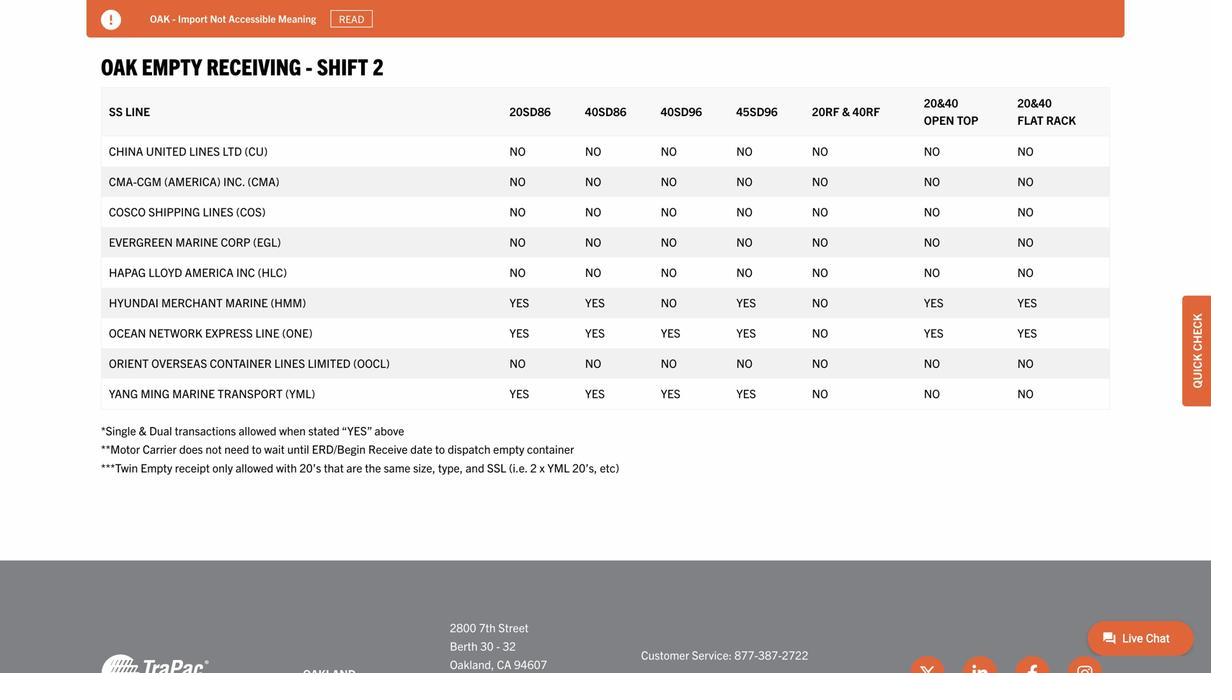 Task type: locate. For each thing, give the bounding box(es) containing it.
allowed
[[239, 423, 277, 438], [236, 460, 274, 474]]

container
[[210, 356, 272, 370]]

**motor
[[101, 442, 140, 456]]

not
[[210, 12, 226, 25]]

line right ss
[[125, 104, 150, 118]]

- left "shift"
[[306, 52, 313, 80]]

20&40
[[925, 95, 959, 110], [1018, 95, 1053, 110]]

1 vertical spatial marine
[[225, 295, 268, 310]]

2 20&40 from the left
[[1018, 95, 1053, 110]]

1 20&40 from the left
[[925, 95, 959, 110]]

ming
[[141, 386, 170, 400]]

0 horizontal spatial &
[[139, 423, 147, 438]]

oak left import at the top left
[[150, 12, 170, 25]]

empty
[[141, 460, 172, 474]]

street
[[499, 620, 529, 634]]

2
[[373, 52, 384, 80], [531, 460, 537, 474]]

20&40 flat rack
[[1018, 95, 1077, 127]]

footer
[[0, 560, 1212, 673]]

387-
[[759, 648, 782, 662]]

0 vertical spatial oak
[[150, 12, 170, 25]]

0 vertical spatial -
[[172, 12, 176, 25]]

marine down overseas
[[172, 386, 215, 400]]

lines left the (cos)
[[203, 204, 234, 219]]

1 vertical spatial &
[[139, 423, 147, 438]]

0 vertical spatial &
[[843, 104, 851, 118]]

20&40 open top
[[925, 95, 979, 127]]

1 horizontal spatial line
[[256, 325, 280, 340]]

ca
[[497, 657, 512, 671]]

0 vertical spatial lines
[[189, 144, 220, 158]]

yes
[[510, 295, 530, 310], [586, 295, 605, 310], [737, 295, 757, 310], [925, 295, 944, 310], [1018, 295, 1038, 310], [510, 325, 530, 340], [586, 325, 605, 340], [661, 325, 681, 340], [737, 325, 757, 340], [925, 325, 944, 340], [1018, 325, 1038, 340], [510, 386, 530, 400], [586, 386, 605, 400], [661, 386, 681, 400], [737, 386, 757, 400]]

marine up hapag lloyd america inc (hlc)
[[176, 234, 218, 249]]

1 horizontal spatial to
[[435, 442, 445, 456]]

lines left "ltd" on the top of page
[[189, 144, 220, 158]]

flat
[[1018, 113, 1044, 127]]

(i.e.
[[509, 460, 528, 474]]

20&40 for open
[[925, 95, 959, 110]]

service:
[[692, 648, 732, 662]]

lines down (one)
[[275, 356, 305, 370]]

& for 20rf
[[843, 104, 851, 118]]

1 vertical spatial allowed
[[236, 460, 274, 474]]

2 vertical spatial marine
[[172, 386, 215, 400]]

berth
[[450, 638, 478, 653]]

hapag lloyd america inc (hlc)
[[109, 265, 287, 279]]

& left dual
[[139, 423, 147, 438]]

shipping
[[148, 204, 200, 219]]

orient
[[109, 356, 149, 370]]

0 vertical spatial allowed
[[239, 423, 277, 438]]

marine
[[176, 234, 218, 249], [225, 295, 268, 310], [172, 386, 215, 400]]

- left 32
[[497, 638, 500, 653]]

20&40 inside 20&40 open top
[[925, 95, 959, 110]]

ss
[[109, 104, 123, 118]]

to right date on the bottom left of the page
[[435, 442, 445, 456]]

to left wait
[[252, 442, 262, 456]]

lines
[[189, 144, 220, 158], [203, 204, 234, 219], [275, 356, 305, 370]]

not
[[206, 442, 222, 456]]

transport
[[218, 386, 283, 400]]

1 vertical spatial 2
[[531, 460, 537, 474]]

0 horizontal spatial 20&40
[[925, 95, 959, 110]]

stated
[[309, 423, 340, 438]]

2800 7th street berth 30 - 32 oakland, ca 94607
[[450, 620, 548, 671]]

20&40 up flat
[[1018, 95, 1053, 110]]

1 horizontal spatial 2
[[531, 460, 537, 474]]

rack
[[1047, 113, 1077, 127]]

marine down 'inc'
[[225, 295, 268, 310]]

read link
[[331, 10, 373, 28]]

2 right "shift"
[[373, 52, 384, 80]]

united
[[146, 144, 187, 158]]

dual
[[149, 423, 172, 438]]

empty
[[494, 442, 525, 456]]

1 vertical spatial line
[[256, 325, 280, 340]]

footer containing 2800 7th street
[[0, 560, 1212, 673]]

0 horizontal spatial -
[[172, 12, 176, 25]]

& left 40rf
[[843, 104, 851, 118]]

0 horizontal spatial line
[[125, 104, 150, 118]]

1 horizontal spatial &
[[843, 104, 851, 118]]

allowed up wait
[[239, 423, 277, 438]]

size,
[[413, 460, 436, 474]]

&
[[843, 104, 851, 118], [139, 423, 147, 438]]

receiving
[[207, 52, 301, 80]]

- left import at the top left
[[172, 12, 176, 25]]

1 vertical spatial oak
[[101, 52, 137, 80]]

oak up ss
[[101, 52, 137, 80]]

& inside '*single & dual transactions allowed when stated "yes" above **motor carrier does not need to wait until erd/begin receive date to dispatch empty container ***twin empty receipt only allowed with 20's that are the same size, type, and ssl (i.e. 2 x yml 20's, etc)'
[[139, 423, 147, 438]]

0 vertical spatial line
[[125, 104, 150, 118]]

read
[[339, 12, 365, 25]]

quick
[[1190, 354, 1205, 388]]

2 to from the left
[[435, 442, 445, 456]]

2800
[[450, 620, 477, 634]]

(cos)
[[236, 204, 266, 219]]

line
[[125, 104, 150, 118], [256, 325, 280, 340]]

0 horizontal spatial oak
[[101, 52, 137, 80]]

20rf & 40rf
[[813, 104, 881, 118]]

1 horizontal spatial 20&40
[[1018, 95, 1053, 110]]

allowed down need
[[236, 460, 274, 474]]

1 horizontal spatial oak
[[150, 12, 170, 25]]

x
[[540, 460, 545, 474]]

20&40 up open
[[925, 95, 959, 110]]

line left (one)
[[256, 325, 280, 340]]

yml
[[548, 460, 570, 474]]

network
[[149, 325, 203, 340]]

hapag
[[109, 265, 146, 279]]

meaning
[[278, 12, 316, 25]]

2 horizontal spatial -
[[497, 638, 500, 653]]

2 vertical spatial -
[[497, 638, 500, 653]]

above
[[375, 423, 405, 438]]

*single
[[101, 423, 136, 438]]

1 vertical spatial lines
[[203, 204, 234, 219]]

ocean network express line (one)
[[109, 325, 313, 340]]

20rf
[[813, 104, 840, 118]]

cosco shipping lines (cos)
[[109, 204, 266, 219]]

20&40 inside 20&40 flat rack
[[1018, 95, 1053, 110]]

2 inside '*single & dual transactions allowed when stated "yes" above **motor carrier does not need to wait until erd/begin receive date to dispatch empty container ***twin empty receipt only allowed with 20's that are the same size, type, and ssl (i.e. 2 x yml 20's, etc)'
[[531, 460, 537, 474]]

lines for ltd
[[189, 144, 220, 158]]

date
[[411, 442, 433, 456]]

same
[[384, 460, 411, 474]]

94607
[[514, 657, 548, 671]]

2 left x
[[531, 460, 537, 474]]

does
[[179, 442, 203, 456]]

quick check link
[[1183, 296, 1212, 406]]

0 horizontal spatial to
[[252, 442, 262, 456]]

cma-
[[109, 174, 137, 188]]

0 horizontal spatial 2
[[373, 52, 384, 80]]

1 vertical spatial -
[[306, 52, 313, 80]]

top
[[958, 113, 979, 127]]

oak
[[150, 12, 170, 25], [101, 52, 137, 80]]



Task type: describe. For each thing, give the bounding box(es) containing it.
20's,
[[573, 460, 598, 474]]

2722
[[782, 648, 809, 662]]

america
[[185, 265, 234, 279]]

ss line
[[109, 104, 150, 118]]

import
[[178, 12, 208, 25]]

30
[[481, 638, 494, 653]]

customer
[[642, 648, 690, 662]]

"yes"
[[342, 423, 372, 438]]

*single & dual transactions allowed when stated "yes" above **motor carrier does not need to wait until erd/begin receive date to dispatch empty container ***twin empty receipt only allowed with 20's that are the same size, type, and ssl (i.e. 2 x yml 20's, etc)
[[101, 423, 620, 474]]

(cma)
[[248, 174, 280, 188]]

china
[[109, 144, 143, 158]]

marine for (hmm)
[[225, 295, 268, 310]]

40rf
[[853, 104, 881, 118]]

yang
[[109, 386, 138, 400]]

oak for oak empty receiving                - shift 2
[[101, 52, 137, 80]]

the
[[365, 460, 381, 474]]

cosco
[[109, 204, 146, 219]]

need
[[225, 442, 249, 456]]

oak empty receiving                - shift 2
[[101, 52, 384, 80]]

20&40 for flat
[[1018, 95, 1053, 110]]

20sd86
[[510, 104, 551, 118]]

oakland image
[[101, 653, 209, 673]]

(egl)
[[253, 234, 281, 249]]

(america)
[[164, 174, 221, 188]]

etc)
[[600, 460, 620, 474]]

oak for oak - import not accessible meaning
[[150, 12, 170, 25]]

that
[[324, 460, 344, 474]]

hyundai merchant marine (hmm)
[[109, 295, 306, 310]]

shift
[[317, 52, 368, 80]]

marine for transport
[[172, 386, 215, 400]]

dispatch
[[448, 442, 491, 456]]

ltd
[[223, 144, 242, 158]]

erd/begin
[[312, 442, 366, 456]]

(cu)
[[245, 144, 268, 158]]

corp
[[221, 234, 251, 249]]

40sd86
[[586, 104, 627, 118]]

(hlc)
[[258, 265, 287, 279]]

(one)
[[282, 325, 313, 340]]

only
[[213, 460, 233, 474]]

customer service: 877-387-2722
[[642, 648, 809, 662]]

receipt
[[175, 460, 210, 474]]

evergreen
[[109, 234, 173, 249]]

2 vertical spatial lines
[[275, 356, 305, 370]]

merchant
[[161, 295, 223, 310]]

40sd96
[[661, 104, 703, 118]]

container
[[527, 442, 575, 456]]

until
[[287, 442, 309, 456]]

lloyd
[[149, 265, 182, 279]]

hyundai
[[109, 295, 159, 310]]

type,
[[438, 460, 463, 474]]

check
[[1190, 314, 1205, 351]]

0 vertical spatial marine
[[176, 234, 218, 249]]

cgm
[[137, 174, 162, 188]]

lines for (cos)
[[203, 204, 234, 219]]

yang ming marine transport (yml)
[[109, 386, 315, 400]]

receive
[[369, 442, 408, 456]]

open
[[925, 113, 955, 127]]

oak - import not accessible meaning
[[150, 12, 316, 25]]

express
[[205, 325, 253, 340]]

quick check
[[1190, 314, 1205, 388]]

7th
[[479, 620, 496, 634]]

***twin
[[101, 460, 138, 474]]

& for *single
[[139, 423, 147, 438]]

wait
[[264, 442, 285, 456]]

(oocl)
[[354, 356, 390, 370]]

with
[[276, 460, 297, 474]]

(yml)
[[285, 386, 315, 400]]

ocean
[[109, 325, 146, 340]]

limited
[[308, 356, 351, 370]]

45sd96
[[737, 104, 778, 118]]

1 to from the left
[[252, 442, 262, 456]]

overseas
[[152, 356, 207, 370]]

ssl
[[487, 460, 507, 474]]

877-
[[735, 648, 759, 662]]

when
[[279, 423, 306, 438]]

1 horizontal spatial -
[[306, 52, 313, 80]]

- inside 2800 7th street berth 30 - 32 oakland, ca 94607
[[497, 638, 500, 653]]

(hmm)
[[271, 295, 306, 310]]

accessible
[[229, 12, 276, 25]]

empty
[[142, 52, 202, 80]]

orient overseas container lines limited (oocl)
[[109, 356, 390, 370]]

inc
[[236, 265, 255, 279]]

solid image
[[101, 10, 121, 30]]

china united lines ltd (cu)
[[109, 144, 268, 158]]

32
[[503, 638, 516, 653]]

0 vertical spatial 2
[[373, 52, 384, 80]]



Task type: vqa. For each thing, say whether or not it's contained in the screenshot.


